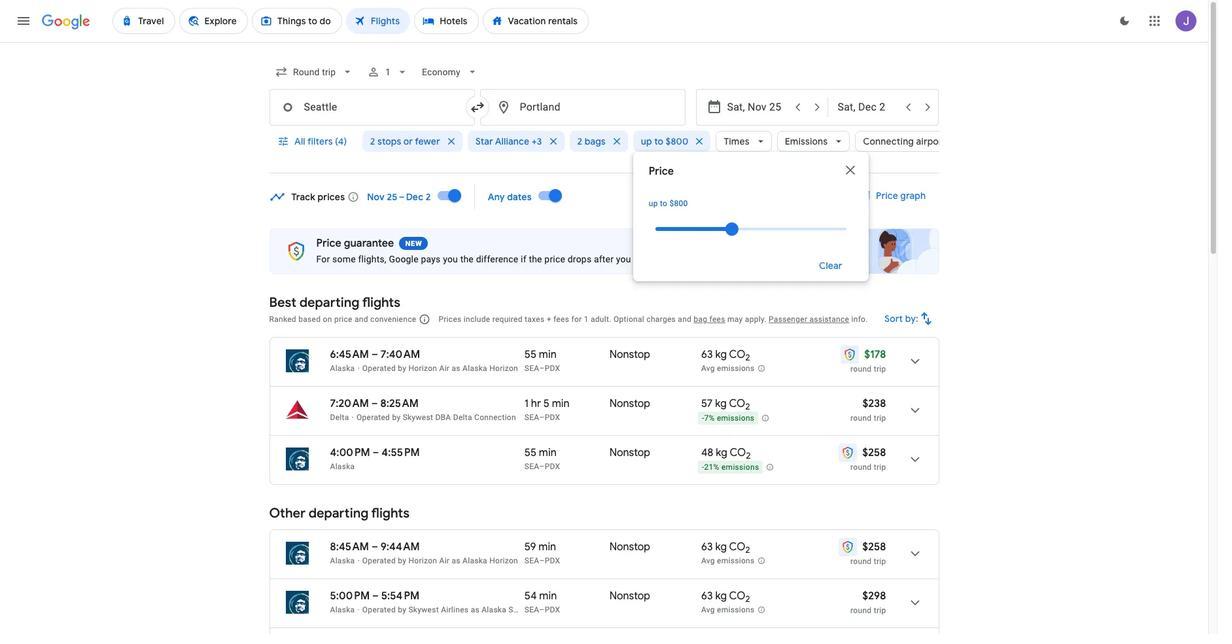 Task type: vqa. For each thing, say whether or not it's contained in the screenshot.
3rd Nonstop from the bottom
yes



Task type: locate. For each thing, give the bounding box(es) containing it.
2 vertical spatial avg
[[702, 606, 715, 615]]

1 trip from the top
[[874, 365, 887, 374]]

3 nonstop from the top
[[610, 446, 651, 459]]

1 63 from the top
[[702, 348, 713, 361]]

1 vertical spatial total duration 55 min. element
[[525, 446, 610, 461]]

co inside "48 kg co 2"
[[730, 446, 746, 459]]

filters
[[307, 135, 333, 147]]

by down 5:54 pm
[[398, 605, 407, 615]]

2 and from the left
[[678, 315, 692, 324]]

operated by horizon air as alaska horizon down arrival time: 9:44 am. text box
[[362, 556, 518, 566]]

59
[[525, 541, 536, 554]]

and down best departing flights
[[355, 315, 368, 324]]

1 horizontal spatial 1
[[525, 397, 529, 410]]

0 vertical spatial total duration 55 min. element
[[525, 348, 610, 363]]

flights up 9:44 am
[[372, 505, 410, 522]]

round down $238
[[851, 414, 872, 423]]

to right 2 bags popup button
[[655, 135, 664, 147]]

round trip down $258 text box
[[851, 557, 887, 566]]

sea down "54"
[[525, 605, 540, 615]]

1 63 kg co 2 from the top
[[702, 348, 751, 363]]

0 horizontal spatial price
[[334, 315, 353, 324]]

air for 7:40 am
[[440, 364, 450, 373]]

1 vertical spatial price
[[334, 315, 353, 324]]

4 sea from the top
[[525, 556, 540, 566]]

1 vertical spatial avg emissions
[[702, 556, 755, 566]]

1 for 1
[[385, 67, 391, 77]]

2 vertical spatial 63 kg co 2
[[702, 590, 751, 605]]

include
[[464, 315, 491, 324]]

1 avg emissions from the top
[[702, 364, 755, 373]]

pdx
[[545, 364, 561, 373], [545, 413, 561, 422], [545, 462, 561, 471], [545, 556, 561, 566], [545, 605, 561, 615]]

1 vertical spatial -
[[702, 463, 705, 472]]

0 vertical spatial avg
[[702, 364, 715, 373]]

2 vertical spatial price
[[316, 237, 342, 250]]

total duration 59 min. element
[[525, 541, 610, 556]]

2 vertical spatial avg emissions
[[702, 606, 755, 615]]

price left graph
[[877, 190, 899, 202]]

operated by horizon air as alaska horizon for 7:40 am
[[362, 364, 518, 373]]

trip down 258 us dollars text field
[[874, 463, 887, 472]]

sea for 7:40 am
[[525, 364, 540, 373]]

round down 258 us dollars text field
[[851, 463, 872, 472]]

hr
[[531, 397, 541, 410]]

to inside popup button
[[655, 135, 664, 147]]

round inside $298 round trip
[[851, 606, 872, 615]]

prices include required taxes + fees for 1 adult. optional charges and bag fees may apply. passenger assistance
[[439, 315, 850, 324]]

1 vertical spatial skywest
[[409, 605, 439, 615]]

skywest down 8:25 am
[[403, 413, 433, 422]]

2 vertical spatial round trip
[[851, 557, 887, 566]]

1 horizontal spatial and
[[678, 315, 692, 324]]

3 pdx from the top
[[545, 462, 561, 471]]

7:20 am
[[330, 397, 369, 410]]

by down 9:44 am
[[398, 556, 407, 566]]

round inside $238 round trip
[[851, 414, 872, 423]]

1 total duration 55 min. element from the top
[[525, 348, 610, 363]]

None text field
[[269, 89, 475, 126], [480, 89, 686, 126], [269, 89, 475, 126], [480, 89, 686, 126]]

best departing flights
[[269, 295, 401, 311]]

 image
[[352, 413, 354, 422]]

55
[[525, 348, 537, 361], [525, 446, 537, 459]]

prices
[[439, 315, 462, 324]]

clear button
[[804, 250, 859, 281]]

trip down $238
[[874, 414, 887, 423]]

operated for 5:54 pm
[[362, 605, 396, 615]]

1 fees from the left
[[554, 315, 570, 324]]

57 kg co 2
[[702, 397, 750, 412]]

5 round from the top
[[851, 606, 872, 615]]

horizon down 9:44 am
[[409, 556, 437, 566]]

round
[[851, 365, 872, 374], [851, 414, 872, 423], [851, 463, 872, 472], [851, 557, 872, 566], [851, 606, 872, 615]]

1 $258 from the top
[[863, 446, 887, 459]]

0 horizontal spatial the
[[461, 254, 474, 264]]

price for price guarantee
[[316, 237, 342, 250]]

sea inside "59 min sea – pdx"
[[525, 556, 540, 566]]

total duration 55 min. element down for
[[525, 348, 610, 363]]

0 vertical spatial avg emissions
[[702, 364, 755, 373]]

nonstop flight. element
[[610, 348, 651, 363], [610, 397, 651, 412], [610, 446, 651, 461], [610, 541, 651, 556], [610, 590, 651, 605]]

min for 4:55 pm
[[539, 446, 557, 459]]

2 63 kg co 2 from the top
[[702, 541, 751, 556]]

operated down 5:00 pm – 5:54 pm
[[362, 605, 396, 615]]

0 vertical spatial up to $800
[[641, 135, 689, 147]]

1 vertical spatial departing
[[309, 505, 369, 522]]

1 vertical spatial up
[[649, 199, 658, 208]]

delta
[[330, 413, 349, 422], [453, 413, 472, 422]]

1 and from the left
[[355, 315, 368, 324]]

Departure text field
[[728, 90, 788, 125]]

0 vertical spatial round trip
[[851, 365, 887, 374]]

sea down 59
[[525, 556, 540, 566]]

7%
[[705, 414, 715, 423]]

55 for 4:55 pm
[[525, 446, 537, 459]]

pdx for 7:40 am
[[545, 364, 561, 373]]

air up the dba
[[440, 364, 450, 373]]

after
[[594, 254, 614, 264]]

$238
[[863, 397, 887, 410]]

2 avg emissions from the top
[[702, 556, 755, 566]]

round trip for $238
[[851, 365, 887, 374]]

2 round from the top
[[851, 414, 872, 423]]

pdx down '5'
[[545, 413, 561, 422]]

2 55 from the top
[[525, 446, 537, 459]]

– down '5'
[[540, 413, 545, 422]]

4 trip from the top
[[874, 557, 887, 566]]

5 pdx from the top
[[545, 605, 561, 615]]

price
[[545, 254, 566, 264], [334, 315, 353, 324]]

0 vertical spatial as
[[452, 364, 461, 373]]

delta right the dba
[[453, 413, 472, 422]]

all filters (4)
[[294, 135, 347, 147]]

1 vertical spatial 63 kg co 2
[[702, 541, 751, 556]]

0 vertical spatial 1
[[385, 67, 391, 77]]

min down 1 hr 5 min sea – pdx
[[539, 446, 557, 459]]

up
[[641, 135, 652, 147], [649, 199, 658, 208]]

1 horizontal spatial you
[[616, 254, 631, 264]]

None search field
[[269, 56, 974, 281]]

nonstop flight. element for 7:20 am – 8:25 am
[[610, 397, 651, 412]]

-
[[702, 414, 705, 423], [702, 463, 705, 472]]

you right after
[[616, 254, 631, 264]]

sea inside 54 min sea – pdx
[[525, 605, 540, 615]]

avg
[[702, 364, 715, 373], [702, 556, 715, 566], [702, 606, 715, 615]]

0 vertical spatial operated by horizon air as alaska horizon
[[362, 364, 518, 373]]

55 min sea – pdx for 7:40 am
[[525, 348, 561, 373]]

Arrival time: 9:44 AM. text field
[[381, 541, 420, 554]]

kg inside "48 kg co 2"
[[716, 446, 728, 459]]

air
[[440, 364, 450, 373], [440, 556, 450, 566]]

min down +
[[539, 348, 557, 361]]

3 sea from the top
[[525, 462, 540, 471]]

pdx down total duration 59 min. element
[[545, 556, 561, 566]]

1 nonstop from the top
[[610, 348, 651, 361]]

alaska
[[330, 364, 355, 373], [463, 364, 488, 373], [330, 462, 355, 471], [330, 556, 355, 566], [463, 556, 488, 566], [330, 605, 355, 615], [482, 605, 507, 615]]

price inside button
[[877, 190, 899, 202]]

stops
[[378, 135, 402, 147]]

$800 down up to $800 popup button
[[670, 199, 688, 208]]

2 vertical spatial 63
[[702, 590, 713, 603]]

as up airlines
[[452, 556, 461, 566]]

skywest
[[403, 413, 433, 422], [409, 605, 439, 615]]

pdx down total duration 54 min. element
[[545, 605, 561, 615]]

– left 5:54 pm
[[372, 590, 379, 603]]

$800 left times
[[666, 135, 689, 147]]

55 for 7:40 am
[[525, 348, 537, 361]]

1 pdx from the top
[[545, 364, 561, 373]]

2 horizontal spatial 1
[[584, 315, 589, 324]]

bag
[[694, 315, 708, 324]]

1 vertical spatial price
[[877, 190, 899, 202]]

0 vertical spatial 55
[[525, 348, 537, 361]]

google
[[389, 254, 419, 264]]

to down up to $800 popup button
[[660, 199, 668, 208]]

pdx up '5'
[[545, 364, 561, 373]]

1 vertical spatial 1
[[584, 315, 589, 324]]

fees right bag
[[710, 315, 726, 324]]

55 min sea – pdx down 1 hr 5 min sea – pdx
[[525, 446, 561, 471]]

1 vertical spatial flights
[[372, 505, 410, 522]]

– up '5'
[[540, 364, 545, 373]]

0 vertical spatial $258
[[863, 446, 887, 459]]

– inside 54 min sea – pdx
[[540, 605, 545, 615]]

as down prices
[[452, 364, 461, 373]]

pdx for 9:44 am
[[545, 556, 561, 566]]

price for price graph
[[877, 190, 899, 202]]

min for 5:54 pm
[[540, 590, 557, 603]]

63
[[702, 348, 713, 361], [702, 541, 713, 554], [702, 590, 713, 603]]

1 vertical spatial up to $800
[[649, 199, 688, 208]]

main content containing best departing flights
[[269, 180, 940, 634]]

up inside up to $800 popup button
[[641, 135, 652, 147]]

0 vertical spatial 63
[[702, 348, 713, 361]]

$258
[[863, 446, 887, 459], [863, 541, 887, 554]]

flights for best departing flights
[[362, 295, 401, 311]]

1 horizontal spatial fees
[[710, 315, 726, 324]]

0 vertical spatial flights
[[362, 295, 401, 311]]

you
[[443, 254, 458, 264], [616, 254, 631, 264]]

1 round trip from the top
[[851, 365, 887, 374]]

2 nonstop from the top
[[610, 397, 651, 410]]

pdx inside 54 min sea – pdx
[[545, 605, 561, 615]]

nonstop flight. element for 5:00 pm – 5:54 pm
[[610, 590, 651, 605]]

round trip down 258 us dollars text field
[[851, 463, 887, 472]]

by for 9:44 am
[[398, 556, 407, 566]]

2 total duration 55 min. element from the top
[[525, 446, 610, 461]]

– down total duration 54 min. element
[[540, 605, 545, 615]]

price right on
[[334, 315, 353, 324]]

1
[[385, 67, 391, 77], [584, 315, 589, 324], [525, 397, 529, 410]]

round down $178
[[851, 365, 872, 374]]

round down $258 text box
[[851, 557, 872, 566]]

3 avg emissions from the top
[[702, 606, 755, 615]]

0 horizontal spatial delta
[[330, 413, 349, 422]]

1 air from the top
[[440, 364, 450, 373]]

co inside 57 kg co 2
[[729, 397, 746, 410]]

sea up hr
[[525, 364, 540, 373]]

Departure time: 5:00 PM. text field
[[330, 590, 370, 603]]

- for 57
[[702, 414, 705, 423]]

– inside "59 min sea – pdx"
[[540, 556, 545, 566]]

63 kg co 2
[[702, 348, 751, 363], [702, 541, 751, 556], [702, 590, 751, 605]]

flight details. leaves seattle-tacoma international airport at 7:20 am on saturday, november 25 and arrives at portland international airport at 8:25 am on saturday, november 25. image
[[900, 395, 931, 426]]

258 US dollars text field
[[863, 446, 887, 459]]

pdx down 1 hr 5 min sea – pdx
[[545, 462, 561, 471]]

2 inside 57 kg co 2
[[746, 401, 750, 412]]

leaves seattle-tacoma international airport at 8:45 am on saturday, november 25 and arrives at portland international airport at 9:44 am on saturday, november 25. element
[[330, 541, 420, 554]]

total duration 55 min. element
[[525, 348, 610, 363], [525, 446, 610, 461]]

1 vertical spatial air
[[440, 556, 450, 566]]

1 vertical spatial avg
[[702, 556, 715, 566]]

alliance
[[495, 135, 530, 147]]

as
[[452, 364, 461, 373], [452, 556, 461, 566], [471, 605, 480, 615]]

trip down $178
[[874, 365, 887, 374]]

and left bag
[[678, 315, 692, 324]]

sea down hr
[[525, 413, 540, 422]]

8:45 am
[[330, 541, 369, 554]]

nonstop flight. element for 8:45 am – 9:44 am
[[610, 541, 651, 556]]

– inside 4:00 pm – 4:55 pm alaska
[[373, 446, 379, 459]]

0 horizontal spatial 1
[[385, 67, 391, 77]]

1 vertical spatial 55
[[525, 446, 537, 459]]

trip inside $298 round trip
[[874, 606, 887, 615]]

airlines
[[441, 605, 469, 615]]

2 pdx from the top
[[545, 413, 561, 422]]

operated down "leaves seattle-tacoma international airport at 6:45 am on saturday, november 25 and arrives at portland international airport at 7:40 am on saturday, november 25." element
[[362, 364, 396, 373]]

25 – dec
[[387, 191, 424, 203]]

air up operated by skywest airlines as alaska skywest
[[440, 556, 450, 566]]

5 sea from the top
[[525, 605, 540, 615]]

departing up 8:45 am
[[309, 505, 369, 522]]

1 vertical spatial round trip
[[851, 463, 887, 472]]

total duration 1 hr 5 min. element
[[525, 397, 610, 412]]

0 vertical spatial departing
[[300, 295, 360, 311]]

round trip down $178
[[851, 365, 887, 374]]

2 air from the top
[[440, 556, 450, 566]]

2 avg from the top
[[702, 556, 715, 566]]

pays
[[421, 254, 441, 264]]

55 down taxes
[[525, 348, 537, 361]]

as right airlines
[[471, 605, 480, 615]]

4 nonstop flight. element from the top
[[610, 541, 651, 556]]

all
[[294, 135, 305, 147]]

fees right +
[[554, 315, 570, 324]]

1 horizontal spatial delta
[[453, 413, 472, 422]]

round for 7:40 am
[[851, 365, 872, 374]]

-21% emissions
[[702, 463, 760, 472]]

ranked based on price and convenience
[[269, 315, 417, 324]]

59 min sea – pdx
[[525, 541, 561, 566]]

round trip
[[851, 365, 887, 374], [851, 463, 887, 472], [851, 557, 887, 566]]

2 horizontal spatial price
[[877, 190, 899, 202]]

round for 4:55 pm
[[851, 463, 872, 472]]

3 trip from the top
[[874, 463, 887, 472]]

2 nonstop flight. element from the top
[[610, 397, 651, 412]]

6:45 am – 7:40 am
[[330, 348, 420, 361]]

price left drops
[[545, 254, 566, 264]]

trip for 9:44 am
[[874, 557, 887, 566]]

2 63 from the top
[[702, 541, 713, 554]]

$800 inside popup button
[[666, 135, 689, 147]]

round down 298 us dollars text field
[[851, 606, 872, 615]]

Arrival time: 5:54 PM. text field
[[381, 590, 420, 603]]

1 horizontal spatial price
[[545, 254, 566, 264]]

1 the from the left
[[461, 254, 474, 264]]

0 vertical spatial skywest
[[403, 413, 433, 422]]

co for 8:45 am – 9:44 am
[[730, 541, 746, 554]]

pdx inside "59 min sea – pdx"
[[545, 556, 561, 566]]

0 vertical spatial 55 min sea – pdx
[[525, 348, 561, 373]]

nov
[[367, 191, 385, 203]]

sea down 1 hr 5 min sea – pdx
[[525, 462, 540, 471]]

1 vertical spatial 55 min sea – pdx
[[525, 446, 561, 471]]

min right "54"
[[540, 590, 557, 603]]

- down the 48
[[702, 463, 705, 472]]

Departure time: 7:20 AM. text field
[[330, 397, 369, 410]]

min inside "59 min sea – pdx"
[[539, 541, 556, 554]]

alaska down '4:00 pm' text field
[[330, 462, 355, 471]]

the left difference
[[461, 254, 474, 264]]

leaves seattle-tacoma international airport at 6:45 am on saturday, november 25 and arrives at portland international airport at 7:40 am on saturday, november 25. element
[[330, 348, 420, 361]]

main content
[[269, 180, 940, 634]]

0 vertical spatial up
[[641, 135, 652, 147]]

1 inside popup button
[[385, 67, 391, 77]]

1 55 from the top
[[525, 348, 537, 361]]

2 trip from the top
[[874, 414, 887, 423]]

$258 left flight details. leaves seattle-tacoma international airport at 8:45 am on saturday, november 25 and arrives at portland international airport at 9:44 am on saturday, november 25. image
[[863, 541, 887, 554]]

5 nonstop flight. element from the top
[[610, 590, 651, 605]]

5 nonstop from the top
[[610, 590, 651, 603]]

the
[[461, 254, 474, 264], [529, 254, 542, 264]]

flights
[[362, 295, 401, 311], [372, 505, 410, 522]]

kg
[[716, 348, 727, 361], [716, 397, 727, 410], [716, 446, 728, 459], [716, 541, 727, 554], [716, 590, 727, 603]]

2 round trip from the top
[[851, 463, 887, 472]]

-7% emissions
[[702, 414, 755, 423]]

2 inside 2 stops or fewer popup button
[[370, 135, 375, 147]]

3 63 kg co 2 from the top
[[702, 590, 751, 605]]

0 horizontal spatial fees
[[554, 315, 570, 324]]

sea for 5:54 pm
[[525, 605, 540, 615]]

nonstop
[[610, 348, 651, 361], [610, 397, 651, 410], [610, 446, 651, 459], [610, 541, 651, 554], [610, 590, 651, 603]]

total duration 54 min. element
[[525, 590, 610, 605]]

swap origin and destination. image
[[470, 99, 485, 115]]

kg inside 57 kg co 2
[[716, 397, 727, 410]]

as for 8:25 am
[[452, 364, 461, 373]]

departing up on
[[300, 295, 360, 311]]

operated down leaves seattle-tacoma international airport at 8:45 am on saturday, november 25 and arrives at portland international airport at 9:44 am on saturday, november 25. element
[[362, 556, 396, 566]]

1 operated by horizon air as alaska horizon from the top
[[362, 364, 518, 373]]

other
[[269, 505, 306, 522]]

21%
[[705, 463, 720, 472]]

min right '5'
[[552, 397, 570, 410]]

you right 'pays'
[[443, 254, 458, 264]]

track
[[292, 191, 316, 203]]

– inside 1 hr 5 min sea – pdx
[[540, 413, 545, 422]]

sort by: button
[[880, 303, 940, 334]]

1 round from the top
[[851, 365, 872, 374]]

price down up to $800 popup button
[[649, 165, 674, 178]]

book.
[[634, 254, 657, 264]]

all filters (4) button
[[269, 126, 357, 157]]

sea for 9:44 am
[[525, 556, 540, 566]]

to
[[655, 135, 664, 147], [660, 199, 668, 208]]

nonstop for 9:44 am
[[610, 541, 651, 554]]

2 sea from the top
[[525, 413, 540, 422]]

– left 4:55 pm
[[373, 446, 379, 459]]

difference
[[476, 254, 519, 264]]

delta down 7:20 am
[[330, 413, 349, 422]]

by for 7:40 am
[[398, 364, 407, 373]]

up up book. on the top right of page
[[649, 199, 658, 208]]

total duration 55 min. element for 48
[[525, 446, 610, 461]]

up right 2 bags popup button
[[641, 135, 652, 147]]

kg for 5:00 pm – 5:54 pm
[[716, 590, 727, 603]]

horizon down arrival time: 7:40 am. "text box"
[[409, 364, 437, 373]]

1 vertical spatial 63
[[702, 541, 713, 554]]

operated by skywest dba delta connection
[[357, 413, 516, 422]]

1 sea from the top
[[525, 364, 540, 373]]

0 vertical spatial to
[[655, 135, 664, 147]]

- down 57
[[702, 414, 705, 423]]

guarantee
[[344, 237, 394, 250]]

1 - from the top
[[702, 414, 705, 423]]

1 vertical spatial $800
[[670, 199, 688, 208]]

0 vertical spatial 63 kg co 2
[[702, 348, 751, 363]]

price up for
[[316, 237, 342, 250]]

1 inside 1 hr 5 min sea – pdx
[[525, 397, 529, 410]]

0 vertical spatial price
[[649, 165, 674, 178]]

0 horizontal spatial and
[[355, 315, 368, 324]]

skywest down 5:54 pm
[[409, 605, 439, 615]]

0 horizontal spatial you
[[443, 254, 458, 264]]

2 the from the left
[[529, 254, 542, 264]]

operated by horizon air as alaska horizon down 7:40 am
[[362, 364, 518, 373]]

4 nonstop from the top
[[610, 541, 651, 554]]

1 horizontal spatial the
[[529, 254, 542, 264]]

1 horizontal spatial price
[[649, 165, 674, 178]]

0 vertical spatial $800
[[666, 135, 689, 147]]

$800
[[666, 135, 689, 147], [670, 199, 688, 208]]

– right "departure time: 8:45 am." text box
[[372, 541, 378, 554]]

1 vertical spatial as
[[452, 556, 461, 566]]

298 US dollars text field
[[863, 590, 887, 603]]

55 down 1 hr 5 min sea – pdx
[[525, 446, 537, 459]]

none search field containing price
[[269, 56, 974, 281]]

nov 25 – dec 2
[[367, 191, 431, 203]]

55 min sea – pdx down +
[[525, 348, 561, 373]]

alaska down include
[[463, 364, 488, 373]]

3 round trip from the top
[[851, 557, 887, 566]]

bag fees button
[[694, 315, 726, 324]]

$178
[[865, 348, 887, 361]]

alaska down departure time: 5:00 pm. text field
[[330, 605, 355, 615]]

co for 6:45 am – 7:40 am
[[730, 348, 746, 361]]

flights up convenience
[[362, 295, 401, 311]]

2 vertical spatial 1
[[525, 397, 529, 410]]

1 vertical spatial $258
[[863, 541, 887, 554]]

min inside 54 min sea – pdx
[[540, 590, 557, 603]]

5:00 pm – 5:54 pm
[[330, 590, 420, 603]]

3 avg from the top
[[702, 606, 715, 615]]

alaska up airlines
[[463, 556, 488, 566]]

2 operated by horizon air as alaska horizon from the top
[[362, 556, 518, 566]]

skywest for airlines
[[409, 605, 439, 615]]

the right if
[[529, 254, 542, 264]]

trip down $258 text box
[[874, 557, 887, 566]]

find the best price region
[[269, 180, 940, 218]]

1 nonstop flight. element from the top
[[610, 348, 651, 363]]

0 vertical spatial -
[[702, 414, 705, 423]]

trip down 298 us dollars text field
[[874, 606, 887, 615]]

1 55 min sea – pdx from the top
[[525, 348, 561, 373]]

round for 9:44 am
[[851, 557, 872, 566]]

dates
[[507, 191, 532, 203]]

total duration 55 min. element down 1 hr 5 min sea – pdx
[[525, 446, 610, 461]]

258 US dollars text field
[[863, 541, 887, 554]]

3 round from the top
[[851, 463, 872, 472]]

co for 7:20 am – 8:25 am
[[729, 397, 746, 410]]

0 vertical spatial air
[[440, 364, 450, 373]]

2 55 min sea – pdx from the top
[[525, 446, 561, 471]]

1 avg from the top
[[702, 364, 715, 373]]

0 horizontal spatial price
[[316, 237, 342, 250]]

None field
[[269, 60, 359, 84], [417, 60, 484, 84], [269, 60, 359, 84], [417, 60, 484, 84]]

4 round from the top
[[851, 557, 872, 566]]

and
[[355, 315, 368, 324], [678, 315, 692, 324]]

2 $258 from the top
[[863, 541, 887, 554]]

5 trip from the top
[[874, 606, 887, 615]]

$258 left the flight details. leaves seattle-tacoma international airport at 4:00 pm on saturday, november 25 and arrives at portland international airport at 4:55 pm on saturday, november 25. 'icon'
[[863, 446, 887, 459]]

min right 59
[[539, 541, 556, 554]]

4 pdx from the top
[[545, 556, 561, 566]]

close dialog image
[[843, 162, 859, 178]]

1 vertical spatial operated by horizon air as alaska horizon
[[362, 556, 518, 566]]

7:20 am – 8:25 am
[[330, 397, 419, 410]]

2 - from the top
[[702, 463, 705, 472]]

by down 7:40 am
[[398, 364, 407, 373]]



Task type: describe. For each thing, give the bounding box(es) containing it.
8:25 am
[[381, 397, 419, 410]]

- for 48
[[702, 463, 705, 472]]

leaves seattle-tacoma international airport at 4:00 pm on saturday, november 25 and arrives at portland international airport at 4:55 pm on saturday, november 25. element
[[330, 446, 420, 459]]

leaves seattle-tacoma international airport at 5:00 pm on saturday, november 25 and arrives at portland international airport at 5:54 pm on saturday, november 25. element
[[330, 590, 420, 603]]

flight details. leaves seattle-tacoma international airport at 5:00 pm on saturday, november 25 and arrives at portland international airport at 5:54 pm on saturday, november 25. image
[[900, 587, 931, 619]]

5
[[544, 397, 550, 410]]

sea for 4:55 pm
[[525, 462, 540, 471]]

charges
[[647, 315, 676, 324]]

connecting
[[864, 135, 914, 147]]

nonstop flight. element for 6:45 am – 7:40 am
[[610, 348, 651, 363]]

on
[[323, 315, 332, 324]]

departing for other
[[309, 505, 369, 522]]

57
[[702, 397, 713, 410]]

star alliance +3
[[476, 135, 542, 147]]

some
[[333, 254, 356, 264]]

alaska left skywest
[[482, 605, 507, 615]]

avg emissions for 63
[[702, 556, 755, 566]]

alaska down 8:45 am
[[330, 556, 355, 566]]

for some flights, google pays you the difference if the price drops after you book.
[[316, 254, 657, 264]]

optional
[[614, 315, 645, 324]]

emissions
[[785, 135, 828, 147]]

change appearance image
[[1109, 5, 1141, 37]]

0 vertical spatial price
[[545, 254, 566, 264]]

2 you from the left
[[616, 254, 631, 264]]

passenger assistance button
[[769, 315, 850, 324]]

alaska down 6:45 am
[[330, 364, 355, 373]]

flight details. leaves seattle-tacoma international airport at 4:00 pm on saturday, november 25 and arrives at portland international airport at 4:55 pm on saturday, november 25. image
[[900, 444, 931, 475]]

55 min sea – pdx for 4:55 pm
[[525, 446, 561, 471]]

$298 round trip
[[851, 590, 887, 615]]

4:55 pm
[[382, 446, 420, 459]]

63 kg co 2 for 57
[[702, 348, 751, 363]]

2 bags button
[[570, 126, 628, 157]]

$238 round trip
[[851, 397, 887, 423]]

any
[[488, 191, 505, 203]]

Departure time: 6:45 AM. text field
[[330, 348, 369, 361]]

star alliance +3 button
[[468, 126, 565, 157]]

bags
[[585, 135, 606, 147]]

2 fees from the left
[[710, 315, 726, 324]]

by down 8:25 am
[[392, 413, 401, 422]]

graph
[[901, 190, 927, 202]]

Arrival time: 7:40 AM. text field
[[381, 348, 420, 361]]

2 delta from the left
[[453, 413, 472, 422]]

avg emissions for 57
[[702, 364, 755, 373]]

7:40 am
[[381, 348, 420, 361]]

Return text field
[[838, 90, 898, 125]]

New feature text field
[[400, 237, 428, 250]]

kg for 7:20 am – 8:25 am
[[716, 397, 727, 410]]

new
[[405, 240, 422, 248]]

horizon down "required"
[[490, 364, 518, 373]]

54 min sea – pdx
[[525, 590, 561, 615]]

dba
[[436, 413, 451, 422]]

leaves seattle-tacoma international airport at 7:20 am on saturday, november 25 and arrives at portland international airport at 8:25 am on saturday, november 25. element
[[330, 397, 419, 410]]

pdx for 4:55 pm
[[545, 462, 561, 471]]

54
[[525, 590, 537, 603]]

horizon left "59 min sea – pdx"
[[490, 556, 518, 566]]

air for 9:44 am
[[440, 556, 450, 566]]

emissions for 54 min
[[717, 606, 755, 615]]

kg for 8:45 am – 9:44 am
[[716, 541, 727, 554]]

2 stops or fewer
[[370, 135, 440, 147]]

required
[[493, 315, 523, 324]]

sea inside 1 hr 5 min sea – pdx
[[525, 413, 540, 422]]

9:44 am
[[381, 541, 420, 554]]

flight details. leaves seattle-tacoma international airport at 8:45 am on saturday, november 25 and arrives at portland international airport at 9:44 am on saturday, november 25. image
[[900, 538, 931, 569]]

2 stops or fewer button
[[363, 126, 463, 157]]

connection
[[475, 413, 516, 422]]

48 kg co 2
[[702, 446, 751, 462]]

emissions for 55 min
[[717, 364, 755, 373]]

for
[[572, 315, 582, 324]]

4:00 pm
[[330, 446, 370, 459]]

times
[[724, 135, 750, 147]]

main menu image
[[16, 13, 31, 29]]

Arrival time: 4:55 PM. text field
[[382, 446, 420, 459]]

2 vertical spatial as
[[471, 605, 480, 615]]

4:00 pm – 4:55 pm alaska
[[330, 446, 420, 471]]

Arrival time: 8:25 AM. text field
[[381, 397, 419, 410]]

pdx for 5:54 pm
[[545, 605, 561, 615]]

min for 7:40 am
[[539, 348, 557, 361]]

+
[[547, 315, 552, 324]]

trip inside $238 round trip
[[874, 414, 887, 423]]

178 US dollars text field
[[865, 348, 887, 361]]

kg for 6:45 am – 7:40 am
[[716, 348, 727, 361]]

skywest for dba
[[403, 413, 433, 422]]

flights for other departing flights
[[372, 505, 410, 522]]

or
[[404, 135, 413, 147]]

1 for 1 hr 5 min sea – pdx
[[525, 397, 529, 410]]

passenger
[[769, 315, 808, 324]]

– right 6:45 am
[[372, 348, 378, 361]]

pdx inside 1 hr 5 min sea – pdx
[[545, 413, 561, 422]]

airports
[[917, 135, 951, 147]]

3 nonstop flight. element from the top
[[610, 446, 651, 461]]

flight details. leaves seattle-tacoma international airport at 6:45 am on saturday, november 25 and arrives at portland international airport at 7:40 am on saturday, november 25. image
[[900, 346, 931, 377]]

5:54 pm
[[381, 590, 420, 603]]

1 you from the left
[[443, 254, 458, 264]]

Departure time: 8:45 AM. text field
[[330, 541, 369, 554]]

for
[[316, 254, 330, 264]]

operated for 7:40 am
[[362, 364, 396, 373]]

$258 for 63
[[863, 541, 887, 554]]

round trip for $298
[[851, 557, 887, 566]]

star
[[476, 135, 493, 147]]

loading results progress bar
[[0, 42, 1209, 45]]

63 for 57
[[702, 348, 713, 361]]

operated by skywest airlines as alaska skywest
[[362, 605, 540, 615]]

$298
[[863, 590, 887, 603]]

taxes
[[525, 315, 545, 324]]

emissions for 59 min
[[717, 556, 755, 566]]

63 for 63
[[702, 541, 713, 554]]

trip for 7:40 am
[[874, 365, 887, 374]]

assistance
[[810, 315, 850, 324]]

based
[[299, 315, 321, 324]]

+3
[[532, 135, 542, 147]]

learn more about tracked prices image
[[348, 191, 360, 203]]

departing for best
[[300, 295, 360, 311]]

clear
[[820, 260, 843, 272]]

nonstop for 8:25 am
[[610, 397, 651, 410]]

nonstop for 5:54 pm
[[610, 590, 651, 603]]

other departing flights
[[269, 505, 410, 522]]

up to $800 button
[[633, 126, 711, 157]]

operated down leaves seattle-tacoma international airport at 7:20 am on saturday, november 25 and arrives at portland international airport at 8:25 am on saturday, november 25. element in the left of the page
[[357, 413, 390, 422]]

fewer
[[415, 135, 440, 147]]

price for price
[[649, 165, 674, 178]]

sort
[[885, 313, 903, 325]]

min inside 1 hr 5 min sea – pdx
[[552, 397, 570, 410]]

$258 for 48
[[863, 446, 887, 459]]

(4)
[[335, 135, 347, 147]]

238 US dollars text field
[[863, 397, 887, 410]]

63 kg co 2 for 63
[[702, 541, 751, 556]]

1 vertical spatial to
[[660, 199, 668, 208]]

5:00 pm
[[330, 590, 370, 603]]

2 bags
[[578, 135, 606, 147]]

2 inside 2 bags popup button
[[578, 135, 583, 147]]

ranked
[[269, 315, 296, 324]]

avg for 57
[[702, 364, 715, 373]]

if
[[521, 254, 527, 264]]

best
[[269, 295, 297, 311]]

avg for 63
[[702, 556, 715, 566]]

by for 5:54 pm
[[398, 605, 407, 615]]

total duration 55 min. element for 63
[[525, 348, 610, 363]]

any dates
[[488, 191, 532, 203]]

convenience
[[371, 315, 417, 324]]

– down 1 hr 5 min sea – pdx
[[540, 462, 545, 471]]

skywest
[[509, 605, 540, 615]]

connecting airports button
[[856, 126, 974, 157]]

2 inside find the best price region
[[426, 191, 431, 203]]

trip for 4:55 pm
[[874, 463, 887, 472]]

2 inside "48 kg co 2"
[[746, 450, 751, 462]]

co for 5:00 pm – 5:54 pm
[[730, 590, 746, 603]]

operated for 9:44 am
[[362, 556, 396, 566]]

operated by horizon air as alaska horizon for 9:44 am
[[362, 556, 518, 566]]

as for 5:54 pm
[[452, 556, 461, 566]]

nonstop for 7:40 am
[[610, 348, 651, 361]]

learn more about ranking image
[[419, 314, 431, 325]]

8:45 am – 9:44 am
[[330, 541, 420, 554]]

drops
[[568, 254, 592, 264]]

alaska inside 4:00 pm – 4:55 pm alaska
[[330, 462, 355, 471]]

up to $800 inside popup button
[[641, 135, 689, 147]]

sort by:
[[885, 313, 919, 325]]

– left 8:25 am
[[372, 397, 378, 410]]

min for 9:44 am
[[539, 541, 556, 554]]

price graph button
[[843, 184, 937, 207]]

3 63 from the top
[[702, 590, 713, 603]]

Departure time: 4:00 PM. text field
[[330, 446, 370, 459]]

6:45 am
[[330, 348, 369, 361]]

1 delta from the left
[[330, 413, 349, 422]]

price graph
[[877, 190, 927, 202]]

times button
[[716, 126, 772, 157]]



